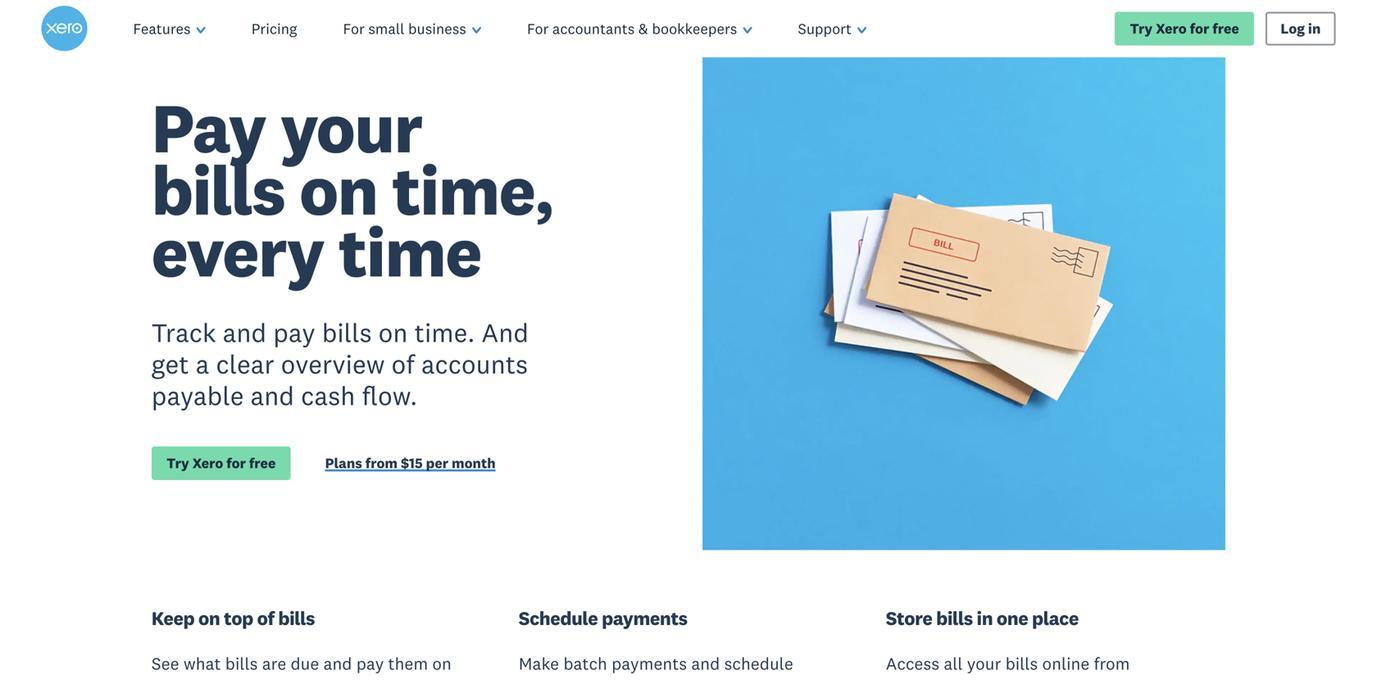 Task type: describe. For each thing, give the bounding box(es) containing it.
log in link
[[1266, 12, 1336, 46]]

0 horizontal spatial from
[[366, 455, 398, 472]]

batch
[[564, 653, 608, 675]]

$15
[[401, 455, 423, 472]]

access
[[886, 653, 940, 675]]

schedule
[[519, 607, 598, 631]]

on inside pay your bills on time, every time
[[300, 147, 378, 233]]

for accountants & bookkeepers button
[[504, 0, 775, 57]]

log in
[[1281, 20, 1321, 37]]

make batch payments and schedule
[[519, 653, 794, 676]]

business
[[408, 19, 466, 38]]

flow.
[[362, 380, 418, 413]]

of inside track and pay bills on time. and get a clear overview of accounts payable and cash flow.
[[392, 348, 415, 381]]

plans from $15 per month link
[[325, 455, 496, 476]]

on inside track and pay bills on time. and get a clear overview of accounts payable and cash flow.
[[379, 317, 408, 349]]

pay
[[152, 85, 266, 171]]

store bills in one place
[[886, 607, 1079, 631]]

month
[[452, 455, 496, 472]]

try for plans from $15 per month
[[167, 455, 189, 472]]

try xero for free link for plans from $15 per month
[[152, 447, 291, 481]]

from inside access all your bills online from
[[1094, 653, 1130, 675]]

access all your bills online from
[[886, 653, 1130, 676]]

for small business
[[343, 19, 466, 38]]

for accountants & bookkeepers
[[527, 19, 738, 38]]

time
[[339, 209, 482, 295]]

0 horizontal spatial in
[[977, 607, 993, 631]]

track
[[152, 317, 216, 349]]

log
[[1281, 20, 1306, 37]]

per
[[426, 455, 449, 472]]

keep on top of bills
[[152, 607, 315, 631]]

them
[[388, 653, 428, 675]]

try xero for free for plans from $15 per month
[[167, 455, 276, 472]]

for for for small business
[[343, 19, 365, 38]]

plans from $15 per month
[[325, 455, 496, 472]]

bills inside pay your bills on time, every time
[[152, 147, 285, 233]]

features
[[133, 19, 191, 38]]

clear
[[216, 348, 274, 381]]

support
[[798, 19, 852, 38]]

bills inside see what bills are due and pay them on
[[225, 653, 258, 675]]

see what bills are due and pay them on
[[152, 653, 452, 676]]

for small business button
[[320, 0, 504, 57]]

free for log
[[1213, 20, 1240, 37]]

for for plans from $15 per month
[[227, 455, 246, 472]]

0 horizontal spatial of
[[257, 607, 274, 631]]

xero for plans from $15 per month
[[192, 455, 223, 472]]

and inside see what bills are due and pay them on
[[324, 653, 352, 675]]

small
[[369, 19, 405, 38]]

make
[[519, 653, 559, 675]]

payable
[[152, 380, 244, 413]]

schedule
[[725, 653, 794, 675]]



Task type: vqa. For each thing, say whether or not it's contained in the screenshot.
the bottom your
yes



Task type: locate. For each thing, give the bounding box(es) containing it.
for for for accountants & bookkeepers
[[527, 19, 549, 38]]

are
[[262, 653, 286, 675]]

1 vertical spatial try
[[167, 455, 189, 472]]

xero for log in
[[1156, 20, 1187, 37]]

1 vertical spatial for
[[227, 455, 246, 472]]

pay
[[273, 317, 315, 349], [357, 653, 384, 675]]

in
[[1309, 20, 1321, 37], [977, 607, 993, 631]]

1 vertical spatial payments
[[612, 653, 687, 675]]

place
[[1033, 607, 1079, 631]]

1 horizontal spatial free
[[1213, 20, 1240, 37]]

try xero for free link for log in
[[1116, 12, 1255, 46]]

cash
[[301, 380, 355, 413]]

0 horizontal spatial pay
[[273, 317, 315, 349]]

get
[[152, 348, 189, 381]]

accounts
[[421, 348, 528, 381]]

1 vertical spatial try xero for free
[[167, 455, 276, 472]]

on
[[300, 147, 378, 233], [379, 317, 408, 349], [198, 607, 220, 631], [433, 653, 452, 675]]

0 vertical spatial free
[[1213, 20, 1240, 37]]

0 vertical spatial payments
[[602, 607, 688, 631]]

try
[[1131, 20, 1153, 37], [167, 455, 189, 472]]

on inside see what bills are due and pay them on
[[433, 653, 452, 675]]

xero
[[1156, 20, 1187, 37], [192, 455, 223, 472]]

0 horizontal spatial free
[[249, 455, 276, 472]]

plans
[[325, 455, 362, 472]]

payments
[[602, 607, 688, 631], [612, 653, 687, 675]]

1 horizontal spatial from
[[1094, 653, 1130, 675]]

1 horizontal spatial your
[[968, 653, 1002, 675]]

1 horizontal spatial pay
[[357, 653, 384, 675]]

1 horizontal spatial in
[[1309, 20, 1321, 37]]

due
[[291, 653, 319, 675]]

and inside make batch payments and schedule
[[692, 653, 720, 675]]

what
[[184, 653, 221, 675]]

0 vertical spatial from
[[366, 455, 398, 472]]

store
[[886, 607, 933, 631]]

try xero for free
[[1131, 20, 1240, 37], [167, 455, 276, 472]]

a small stack of unopened envelopes containing bills. image
[[703, 27, 1226, 551]]

from right the online
[[1094, 653, 1130, 675]]

online
[[1043, 653, 1090, 675]]

bills inside track and pay bills on time. and get a clear overview of accounts payable and cash flow.
[[322, 317, 372, 349]]

1 vertical spatial pay
[[357, 653, 384, 675]]

0 vertical spatial try xero for free link
[[1116, 12, 1255, 46]]

keep
[[152, 607, 195, 631]]

1 vertical spatial your
[[968, 653, 1002, 675]]

2 for from the left
[[527, 19, 549, 38]]

and
[[482, 317, 529, 349]]

pricing
[[252, 19, 297, 38]]

of
[[392, 348, 415, 381], [257, 607, 274, 631]]

try xero for free for log in
[[1131, 20, 1240, 37]]

in right log
[[1309, 20, 1321, 37]]

0 vertical spatial try
[[1131, 20, 1153, 37]]

and left schedule
[[692, 653, 720, 675]]

pay up cash
[[273, 317, 315, 349]]

xero homepage image
[[41, 6, 87, 52]]

&
[[639, 19, 649, 38]]

and right a
[[223, 317, 267, 349]]

1 vertical spatial xero
[[192, 455, 223, 472]]

1 for from the left
[[343, 19, 365, 38]]

1 horizontal spatial xero
[[1156, 20, 1187, 37]]

all
[[944, 653, 963, 675]]

time.
[[415, 317, 475, 349]]

1 vertical spatial free
[[249, 455, 276, 472]]

from left $15
[[366, 455, 398, 472]]

1 vertical spatial of
[[257, 607, 274, 631]]

1 vertical spatial in
[[977, 607, 993, 631]]

and
[[223, 317, 267, 349], [251, 380, 294, 413], [324, 653, 352, 675], [692, 653, 720, 675]]

and right the due
[[324, 653, 352, 675]]

1 horizontal spatial try xero for free link
[[1116, 12, 1255, 46]]

0 horizontal spatial xero
[[192, 455, 223, 472]]

for
[[1191, 20, 1210, 37], [227, 455, 246, 472]]

0 vertical spatial of
[[392, 348, 415, 381]]

from
[[366, 455, 398, 472], [1094, 653, 1130, 675]]

for left small
[[343, 19, 365, 38]]

in left one
[[977, 607, 993, 631]]

your inside access all your bills online from
[[968, 653, 1002, 675]]

1 vertical spatial try xero for free link
[[152, 447, 291, 481]]

bills
[[152, 147, 285, 233], [322, 317, 372, 349], [278, 607, 315, 631], [937, 607, 973, 631], [225, 653, 258, 675], [1006, 653, 1039, 675]]

0 vertical spatial pay
[[273, 317, 315, 349]]

see
[[152, 653, 179, 675]]

free
[[1213, 20, 1240, 37], [249, 455, 276, 472]]

one
[[997, 607, 1029, 631]]

payments up make batch payments and schedule
[[602, 607, 688, 631]]

0 vertical spatial xero
[[1156, 20, 1187, 37]]

pay inside track and pay bills on time. and get a clear overview of accounts payable and cash flow.
[[273, 317, 315, 349]]

support button
[[775, 0, 890, 57]]

for left accountants
[[527, 19, 549, 38]]

bookkeepers
[[652, 19, 738, 38]]

0 horizontal spatial for
[[343, 19, 365, 38]]

free for plans
[[249, 455, 276, 472]]

0 vertical spatial try xero for free
[[1131, 20, 1240, 37]]

pay inside see what bills are due and pay them on
[[357, 653, 384, 675]]

pricing link
[[229, 0, 320, 57]]

accountants
[[553, 19, 635, 38]]

payments inside make batch payments and schedule
[[612, 653, 687, 675]]

1 horizontal spatial for
[[527, 19, 549, 38]]

of right overview
[[392, 348, 415, 381]]

your
[[280, 85, 422, 171], [968, 653, 1002, 675]]

a
[[196, 348, 209, 381]]

for for log in
[[1191, 20, 1210, 37]]

and left cash
[[251, 380, 294, 413]]

1 horizontal spatial try
[[1131, 20, 1153, 37]]

free left plans
[[249, 455, 276, 472]]

try for log in
[[1131, 20, 1153, 37]]

1 horizontal spatial of
[[392, 348, 415, 381]]

0 vertical spatial your
[[280, 85, 422, 171]]

1 vertical spatial from
[[1094, 653, 1130, 675]]

0 horizontal spatial try xero for free link
[[152, 447, 291, 481]]

1 horizontal spatial try xero for free
[[1131, 20, 1240, 37]]

of right top
[[257, 607, 274, 631]]

free left log
[[1213, 20, 1240, 37]]

top
[[224, 607, 253, 631]]

overview
[[281, 348, 385, 381]]

0 horizontal spatial your
[[280, 85, 422, 171]]

your inside pay your bills on time, every time
[[280, 85, 422, 171]]

0 horizontal spatial try xero for free
[[167, 455, 276, 472]]

1 horizontal spatial for
[[1191, 20, 1210, 37]]

schedule payments
[[519, 607, 688, 631]]

time,
[[392, 147, 554, 233]]

0 vertical spatial in
[[1309, 20, 1321, 37]]

track and pay bills on time. and get a clear overview of accounts payable and cash flow.
[[152, 317, 529, 413]]

bills inside access all your bills online from
[[1006, 653, 1039, 675]]

pay your bills on time, every time
[[152, 85, 554, 295]]

payments right batch
[[612, 653, 687, 675]]

0 horizontal spatial for
[[227, 455, 246, 472]]

features button
[[110, 0, 229, 57]]

try xero for free link
[[1116, 12, 1255, 46], [152, 447, 291, 481]]

for
[[343, 19, 365, 38], [527, 19, 549, 38]]

every
[[152, 209, 324, 295]]

0 horizontal spatial try
[[167, 455, 189, 472]]

0 vertical spatial for
[[1191, 20, 1210, 37]]

pay left them
[[357, 653, 384, 675]]



